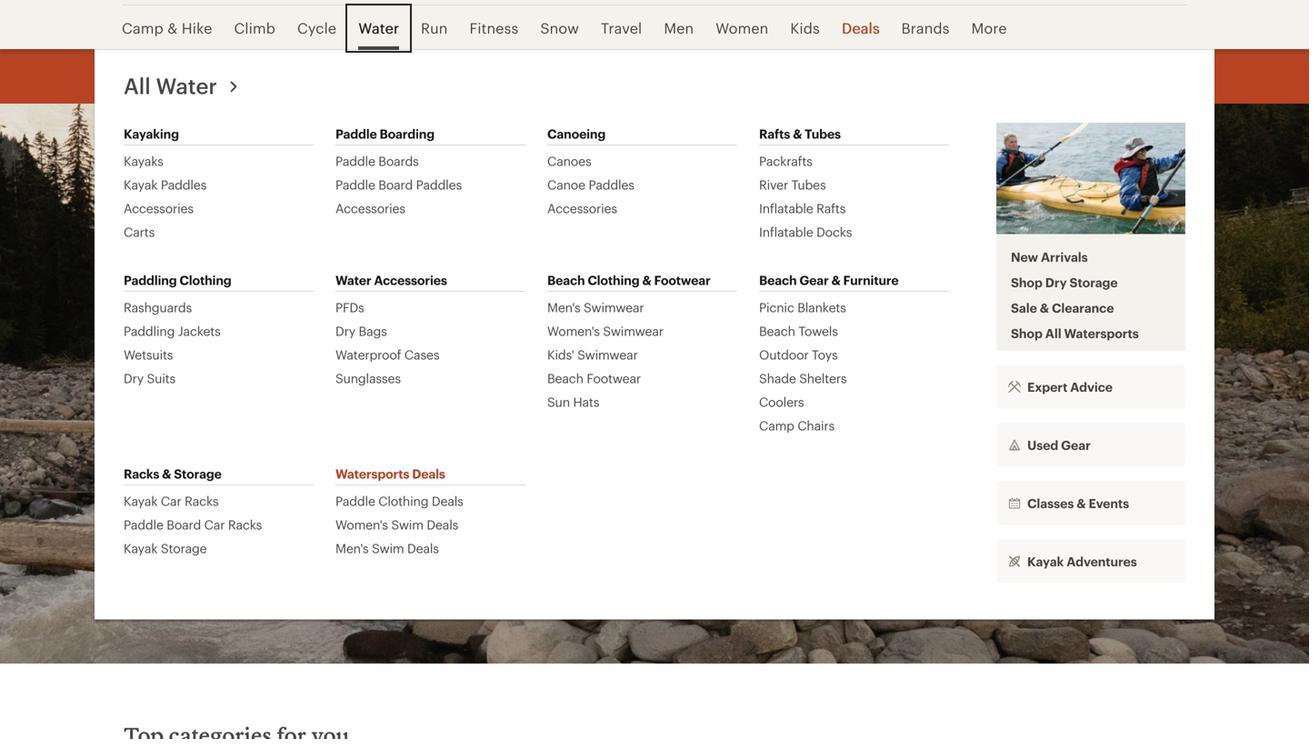 Task type: locate. For each thing, give the bounding box(es) containing it.
& up up to 50% off at the top of page
[[643, 273, 652, 287]]

all up kayaking
[[124, 73, 151, 98]]

1 vertical spatial board
[[167, 518, 201, 532]]

1 horizontal spatial racks
[[185, 494, 219, 509]]

accessories link for kayak paddles
[[124, 200, 194, 217]]

dry
[[1046, 275, 1068, 290], [336, 324, 356, 338], [124, 371, 144, 386]]

clothing
[[621, 364, 693, 385]]

0 vertical spatial watersports
[[1065, 326, 1140, 341]]

footwear down kids' swimwear link
[[587, 371, 641, 386]]

paddling inside rashguards paddling jackets wetsuits dry suits
[[124, 324, 175, 338]]

0 vertical spatial swimwear
[[584, 300, 645, 315]]

shop dry storage link
[[1012, 274, 1119, 291]]

2 horizontal spatial dry
[[1046, 275, 1068, 290]]

car down kayak car racks link
[[204, 518, 225, 532]]

cases
[[405, 348, 440, 362]]

& for camp & hike
[[168, 20, 178, 36]]

2 vertical spatial storage
[[161, 541, 207, 556]]

0 vertical spatial gear
[[800, 273, 829, 287]]

board down kayak car racks link
[[167, 518, 201, 532]]

new inside new snow markdowns plus clothing and gear for the rest of the year.
[[383, 364, 421, 385]]

& for classes & events
[[1077, 496, 1087, 511]]

storage down paddle board car racks 'link'
[[161, 541, 207, 556]]

1 vertical spatial men's
[[336, 541, 369, 556]]

coolers
[[760, 395, 805, 409]]

up
[[504, 290, 572, 348]]

0 vertical spatial water
[[359, 20, 399, 36]]

paddle boards link
[[336, 153, 419, 169]]

expert advice link
[[997, 365, 1186, 409]]

beach up men's swimwear link
[[548, 273, 585, 287]]

expert advice
[[1028, 380, 1113, 394]]

paddle down paddle boarding link
[[336, 154, 375, 168]]

beach down picnic
[[760, 324, 796, 338]]

shop down sale
[[1012, 326, 1043, 341]]

paddle inside paddle boarding link
[[336, 126, 377, 141]]

1 vertical spatial paddling
[[124, 324, 175, 338]]

1 horizontal spatial watersports
[[1065, 326, 1140, 341]]

1 vertical spatial swim
[[372, 541, 404, 556]]

men's left 'to'
[[548, 300, 581, 315]]

0 horizontal spatial accessories link
[[124, 200, 194, 217]]

accessories link
[[124, 200, 194, 217], [336, 200, 406, 217], [548, 200, 618, 217]]

paddling up rashguards link at the top left of the page
[[124, 273, 177, 287]]

1 vertical spatial camp
[[760, 418, 795, 433]]

accessories inside the canoes canoe paddles accessories
[[548, 201, 618, 216]]

2 vertical spatial water
[[336, 273, 372, 287]]

rafts inside packrafts river tubes inflatable rafts inflatable docks
[[817, 201, 846, 216]]

1 vertical spatial racks
[[185, 494, 219, 509]]

swim down paddle clothing deals link
[[392, 518, 424, 532]]

paddling clothing link
[[124, 269, 232, 291]]

3 paddles from the left
[[589, 177, 635, 192]]

0 horizontal spatial clothing
[[180, 273, 232, 287]]

0 vertical spatial all
[[124, 73, 151, 98]]

swim down women's swim deals link
[[372, 541, 404, 556]]

1 vertical spatial tubes
[[792, 177, 827, 192]]

inflatable down river tubes link
[[760, 201, 814, 216]]

women's inside men's swimwear women's swimwear kids' swimwear beach footwear sun hats
[[548, 324, 600, 338]]

paddles inside the canoes canoe paddles accessories
[[589, 177, 635, 192]]

1 paddles from the left
[[161, 177, 207, 192]]

arrivals
[[1042, 250, 1089, 264]]

beach down the kids'
[[548, 371, 584, 386]]

watersports inside "shop all watersports" link
[[1065, 326, 1140, 341]]

0 vertical spatial men's
[[548, 300, 581, 315]]

& up blankets
[[832, 273, 841, 287]]

dry left 'suits'
[[124, 371, 144, 386]]

2 shop from the top
[[1012, 326, 1043, 341]]

0 horizontal spatial dry
[[124, 371, 144, 386]]

camp down the coolers
[[760, 418, 795, 433]]

water button
[[348, 5, 410, 51]]

board down 'boards'
[[379, 177, 413, 192]]

packrafts link
[[760, 153, 813, 169]]

picnic blankets beach towels outdoor toys shade shelters coolers camp chairs
[[760, 300, 847, 433]]

men
[[664, 20, 694, 36]]

1 horizontal spatial men's
[[548, 300, 581, 315]]

0 vertical spatial swim
[[392, 518, 424, 532]]

to
[[583, 290, 628, 348]]

1 vertical spatial water
[[156, 73, 217, 98]]

1 vertical spatial car
[[204, 518, 225, 532]]

accessories inside the paddle boards paddle board paddles accessories
[[336, 201, 406, 216]]

paddles inside kayaks kayak paddles accessories carts
[[161, 177, 207, 192]]

board inside the paddle boards paddle board paddles accessories
[[379, 177, 413, 192]]

0 horizontal spatial the
[[807, 364, 835, 385]]

storage up clearance
[[1070, 275, 1119, 290]]

1 paddling from the top
[[124, 273, 177, 287]]

pfds dry bags waterproof cases sunglasses
[[336, 300, 440, 386]]

deals button
[[831, 5, 891, 51]]

1 vertical spatial gear
[[1062, 438, 1091, 452]]

rest
[[839, 364, 873, 385]]

inflatable down inflatable rafts link
[[760, 225, 814, 239]]

toys
[[812, 348, 838, 362]]

water for water
[[359, 20, 399, 36]]

kayaks
[[124, 154, 163, 168]]

paddle up kayak storage link
[[124, 518, 164, 532]]

& up the 'packrafts'
[[793, 126, 803, 141]]

tubes up inflatable rafts link
[[792, 177, 827, 192]]

0 vertical spatial car
[[161, 494, 182, 509]]

1 vertical spatial rafts
[[817, 201, 846, 216]]

camp
[[122, 20, 164, 36], [760, 418, 795, 433]]

gear inside used gear link
[[1062, 438, 1091, 452]]

women's up the kids'
[[548, 324, 600, 338]]

0 horizontal spatial all
[[124, 73, 151, 98]]

sunglasses
[[336, 371, 401, 386]]

paddles right canoe
[[589, 177, 635, 192]]

1 vertical spatial footwear
[[587, 371, 641, 386]]

0 vertical spatial shop
[[1012, 275, 1043, 290]]

2 vertical spatial dry
[[124, 371, 144, 386]]

2 the from the left
[[899, 364, 927, 385]]

paddles down 'boards'
[[416, 177, 462, 192]]

dry for storage
[[1046, 275, 1068, 290]]

0 vertical spatial women's
[[548, 324, 600, 338]]

0 vertical spatial rafts
[[760, 126, 791, 141]]

& left hike
[[168, 20, 178, 36]]

canoes link
[[548, 153, 592, 169]]

rafts up docks at the top of the page
[[817, 201, 846, 216]]

watersports up paddle clothing deals link
[[336, 467, 410, 481]]

camp & hike button
[[122, 5, 223, 51]]

0 horizontal spatial women's
[[336, 518, 388, 532]]

paddle boarding
[[336, 126, 435, 141]]

tubes inside packrafts river tubes inflatable rafts inflatable docks
[[792, 177, 827, 192]]

kayak car racks paddle board car racks kayak storage
[[124, 494, 262, 556]]

1 horizontal spatial clothing
[[379, 494, 429, 509]]

0 vertical spatial footwear
[[654, 273, 711, 287]]

paddle for paddle clothing deals women's swim deals men's swim deals
[[336, 494, 375, 509]]

1 vertical spatial new
[[383, 364, 421, 385]]

the down "toys" on the right of page
[[807, 364, 835, 385]]

paddling
[[124, 273, 177, 287], [124, 324, 175, 338]]

water down hike
[[156, 73, 217, 98]]

0 vertical spatial storage
[[1070, 275, 1119, 290]]

racks & storage link
[[124, 463, 222, 485]]

accessories link down paddle board paddles link
[[336, 200, 406, 217]]

coolers link
[[760, 394, 805, 410]]

2 accessories link from the left
[[336, 200, 406, 217]]

men's inside paddle clothing deals women's swim deals men's swim deals
[[336, 541, 369, 556]]

men's down women's swim deals link
[[336, 541, 369, 556]]

kayak adventures
[[1028, 554, 1138, 569]]

paddles for kayak
[[161, 177, 207, 192]]

camp left hike
[[122, 20, 164, 36]]

run button
[[410, 5, 459, 51]]

1 horizontal spatial footwear
[[654, 273, 711, 287]]

0 horizontal spatial men's
[[336, 541, 369, 556]]

picnic
[[760, 300, 795, 315]]

accessories link down kayak paddles link
[[124, 200, 194, 217]]

tubes
[[805, 126, 841, 141], [792, 177, 827, 192]]

storage for shop dry storage
[[1070, 275, 1119, 290]]

shop inside shop dry storage link
[[1012, 275, 1043, 290]]

racks & storage
[[124, 467, 222, 481]]

kayak down racks & storage
[[124, 494, 158, 509]]

storage for racks & storage
[[174, 467, 222, 481]]

2 paddling from the top
[[124, 324, 175, 338]]

& inside "dropdown button"
[[168, 20, 178, 36]]

deals right kids
[[842, 20, 880, 36]]

expert
[[1028, 380, 1068, 394]]

1 horizontal spatial dry
[[336, 324, 356, 338]]

1 vertical spatial watersports
[[336, 467, 410, 481]]

new for new arrivals
[[1012, 250, 1039, 264]]

& left "events"
[[1077, 496, 1087, 511]]

board inside kayak car racks paddle board car racks kayak storage
[[167, 518, 201, 532]]

accessories link down canoe paddles link
[[548, 200, 618, 217]]

deals down paddle clothing deals link
[[427, 518, 459, 532]]

shop dry storage
[[1012, 275, 1119, 290]]

paddles down the kayaks link
[[161, 177, 207, 192]]

paddle down watersports deals link
[[336, 494, 375, 509]]

men's inside men's swimwear women's swimwear kids' swimwear beach footwear sun hats
[[548, 300, 581, 315]]

canoe
[[548, 177, 586, 192]]

gear right used
[[1062, 438, 1091, 452]]

2 horizontal spatial accessories link
[[548, 200, 618, 217]]

women
[[716, 20, 769, 36]]

dry bags link
[[336, 323, 387, 339]]

1 horizontal spatial accessories link
[[336, 200, 406, 217]]

blankets
[[798, 300, 847, 315]]

0 horizontal spatial footwear
[[587, 371, 641, 386]]

carts link
[[124, 224, 155, 240]]

3 accessories link from the left
[[548, 200, 618, 217]]

dry up sale & clearance link
[[1046, 275, 1068, 290]]

& up kayak car racks link
[[162, 467, 171, 481]]

paddling up wetsuits
[[124, 324, 175, 338]]

50%
[[639, 290, 733, 348]]

kayak car racks link
[[124, 493, 219, 509]]

swim
[[392, 518, 424, 532], [372, 541, 404, 556]]

1 accessories link from the left
[[124, 200, 194, 217]]

1 vertical spatial storage
[[174, 467, 222, 481]]

shop inside "shop all watersports" link
[[1012, 326, 1043, 341]]

new left arrivals
[[1012, 250, 1039, 264]]

2 horizontal spatial clothing
[[588, 273, 640, 287]]

2 vertical spatial racks
[[228, 518, 262, 532]]

2 paddles from the left
[[416, 177, 462, 192]]

accessories link for paddle board paddles
[[336, 200, 406, 217]]

women's
[[548, 324, 600, 338], [336, 518, 388, 532]]

paddle inside paddle clothing deals women's swim deals men's swim deals
[[336, 494, 375, 509]]

camp inside the "picnic blankets beach towels outdoor toys shade shelters coolers camp chairs"
[[760, 418, 795, 433]]

0 horizontal spatial rafts
[[760, 126, 791, 141]]

beach up picnic
[[760, 273, 797, 287]]

0 vertical spatial board
[[379, 177, 413, 192]]

paddling inside paddling clothing link
[[124, 273, 177, 287]]

climb
[[234, 20, 276, 36]]

waterproof cases link
[[336, 347, 440, 363]]

river
[[760, 177, 789, 192]]

0 vertical spatial tubes
[[805, 126, 841, 141]]

dry down 'pfds' link
[[336, 324, 356, 338]]

1 vertical spatial shop
[[1012, 326, 1043, 341]]

water for water accessories
[[336, 273, 372, 287]]

gear inside beach gear & furniture link
[[800, 273, 829, 287]]

dry inside pfds dry bags waterproof cases sunglasses
[[336, 324, 356, 338]]

wetsuits link
[[124, 347, 173, 363]]

1 shop from the top
[[1012, 275, 1043, 290]]

1 vertical spatial dry
[[336, 324, 356, 338]]

paddle
[[336, 126, 377, 141], [336, 154, 375, 168], [336, 177, 375, 192], [336, 494, 375, 509], [124, 518, 164, 532]]

1 horizontal spatial gear
[[1062, 438, 1091, 452]]

2 horizontal spatial paddles
[[589, 177, 635, 192]]

clothing for men's swimwear
[[588, 273, 640, 287]]

1 horizontal spatial paddles
[[416, 177, 462, 192]]

women button
[[705, 5, 780, 51]]

car down racks & storage
[[161, 494, 182, 509]]

accessories link for canoe paddles
[[548, 200, 618, 217]]

1 vertical spatial women's
[[336, 518, 388, 532]]

picnic blankets link
[[760, 299, 847, 316]]

hike
[[182, 20, 212, 36]]

0 vertical spatial new
[[1012, 250, 1039, 264]]

women's up men's swim deals link
[[336, 518, 388, 532]]

beach inside men's swimwear women's swimwear kids' swimwear beach footwear sun hats
[[548, 371, 584, 386]]

paddle down paddle boards link
[[336, 177, 375, 192]]

shop up sale
[[1012, 275, 1043, 290]]

accessories up bags
[[374, 273, 447, 287]]

accessories down kayak paddles link
[[124, 201, 194, 216]]

clothing up men's swimwear link
[[588, 273, 640, 287]]

beach clothing & footwear
[[548, 273, 711, 287]]

1 horizontal spatial board
[[379, 177, 413, 192]]

storage up kayak car racks link
[[174, 467, 222, 481]]

water inside 'dropdown button'
[[359, 20, 399, 36]]

year.
[[634, 388, 676, 409]]

water left run
[[359, 20, 399, 36]]

0 vertical spatial camp
[[122, 20, 164, 36]]

0 horizontal spatial camp
[[122, 20, 164, 36]]

markdowns
[[476, 364, 576, 385]]

0 vertical spatial paddling
[[124, 273, 177, 287]]

accessories inside kayaks kayak paddles accessories carts
[[124, 201, 194, 216]]

1 horizontal spatial all
[[1046, 326, 1062, 341]]

all
[[124, 73, 151, 98], [1046, 326, 1062, 341]]

tubes up packrafts link
[[805, 126, 841, 141]]

board
[[379, 177, 413, 192], [167, 518, 201, 532]]

sun
[[548, 395, 570, 409]]

gear up blankets
[[800, 273, 829, 287]]

0 vertical spatial dry
[[1046, 275, 1068, 290]]

0 horizontal spatial gear
[[800, 273, 829, 287]]

new down waterproof cases link
[[383, 364, 421, 385]]

beach footwear link
[[548, 370, 641, 387]]

paddle board car racks link
[[124, 517, 262, 533]]

1 vertical spatial swimwear
[[603, 324, 664, 338]]

paddle up paddle boards link
[[336, 126, 377, 141]]

1 horizontal spatial women's
[[548, 324, 600, 338]]

used gear
[[1028, 438, 1091, 452]]

water
[[359, 20, 399, 36], [156, 73, 217, 98], [336, 273, 372, 287]]

new arrivals
[[1012, 250, 1089, 264]]

footwear up 50%
[[654, 273, 711, 287]]

0 horizontal spatial board
[[167, 518, 201, 532]]

clothing up women's swim deals link
[[379, 494, 429, 509]]

1 vertical spatial inflatable
[[760, 225, 814, 239]]

watersports deals link
[[336, 463, 446, 485]]

1 horizontal spatial rafts
[[817, 201, 846, 216]]

accessories
[[124, 201, 194, 216], [336, 201, 406, 216], [548, 201, 618, 216], [374, 273, 447, 287]]

1 the from the left
[[807, 364, 835, 385]]

watersports down clearance
[[1065, 326, 1140, 341]]

1 inflatable from the top
[[760, 201, 814, 216]]

swimwear
[[584, 300, 645, 315], [603, 324, 664, 338], [578, 348, 638, 362]]

kids' swimwear link
[[548, 347, 638, 363]]

bags
[[359, 324, 387, 338]]

shop
[[1012, 275, 1043, 290], [1012, 326, 1043, 341]]

footwear inside men's swimwear women's swimwear kids' swimwear beach footwear sun hats
[[587, 371, 641, 386]]

& right sale
[[1040, 301, 1050, 315]]

rashguards link
[[124, 299, 192, 316]]

new inside all water banner
[[1012, 250, 1039, 264]]

clothing up jackets
[[180, 273, 232, 287]]

0 vertical spatial inflatable
[[760, 201, 814, 216]]

chairs
[[798, 418, 835, 433]]

1 horizontal spatial the
[[899, 364, 927, 385]]

0 horizontal spatial paddles
[[161, 177, 207, 192]]

accessories down paddle board paddles link
[[336, 201, 406, 216]]

gear
[[734, 364, 774, 385]]

0 horizontal spatial racks
[[124, 467, 159, 481]]

river tubes link
[[760, 176, 827, 193]]

accessories down canoe paddles link
[[548, 201, 618, 216]]

watersports deals
[[336, 467, 446, 481]]

1 horizontal spatial camp
[[760, 418, 795, 433]]

sunglasses link
[[336, 370, 401, 387]]

women's inside paddle clothing deals women's swim deals men's swim deals
[[336, 518, 388, 532]]

kayak down the kayaks link
[[124, 177, 158, 192]]

1 horizontal spatial new
[[1012, 250, 1039, 264]]

kayak storage link
[[124, 540, 207, 557]]

rafts up packrafts link
[[760, 126, 791, 141]]

all down sale & clearance link
[[1046, 326, 1062, 341]]

boards
[[379, 154, 419, 168]]

water up pfds
[[336, 273, 372, 287]]

the right of
[[899, 364, 927, 385]]

0 horizontal spatial new
[[383, 364, 421, 385]]

storage inside kayak car racks paddle board car racks kayak storage
[[161, 541, 207, 556]]

0 horizontal spatial watersports
[[336, 467, 410, 481]]



Task type: vqa. For each thing, say whether or not it's contained in the screenshot.


Task type: describe. For each thing, give the bounding box(es) containing it.
kids'
[[548, 348, 575, 362]]

boarding
[[380, 126, 435, 141]]

kayak adventures link
[[997, 540, 1186, 583]]

& for sale & clearance
[[1040, 301, 1050, 315]]

canoeing link
[[548, 123, 606, 145]]

rashguards paddling jackets wetsuits dry suits
[[124, 300, 221, 386]]

classes
[[1028, 496, 1075, 511]]

classes & events
[[1028, 496, 1130, 511]]

outdoor
[[760, 348, 809, 362]]

paddling a tandem kayak in a mountain lake. image
[[997, 123, 1186, 234]]

new for new snow markdowns plus clothing and gear for the rest of the year.
[[383, 364, 421, 385]]

hats
[[574, 395, 600, 409]]

snow
[[426, 364, 471, 385]]

men's swimwear link
[[548, 299, 645, 316]]

new arrivals link
[[1012, 249, 1089, 265]]

snow button
[[530, 5, 590, 51]]

brands button
[[891, 5, 961, 51]]

camp chairs link
[[760, 418, 835, 434]]

all water
[[124, 73, 217, 98]]

shop for shop all watersports
[[1012, 326, 1043, 341]]

paddling clothing
[[124, 273, 232, 287]]

shelters
[[800, 371, 847, 386]]

for
[[778, 364, 802, 385]]

1 vertical spatial all
[[1046, 326, 1062, 341]]

shop all watersports
[[1012, 326, 1140, 341]]

tubes for river
[[792, 177, 827, 192]]

pfds
[[336, 300, 364, 315]]

rafts & tubes
[[760, 126, 841, 141]]

pfds link
[[336, 299, 364, 316]]

deals down women's swim deals link
[[408, 541, 439, 556]]

more button
[[961, 5, 1019, 51]]

advice
[[1071, 380, 1113, 394]]

0 vertical spatial racks
[[124, 467, 159, 481]]

packrafts river tubes inflatable rafts inflatable docks
[[760, 154, 853, 239]]

2 vertical spatial swimwear
[[578, 348, 638, 362]]

furniture
[[844, 273, 899, 287]]

beach towels link
[[760, 323, 839, 339]]

watersports inside watersports deals link
[[336, 467, 410, 481]]

dry inside rashguards paddling jackets wetsuits dry suits
[[124, 371, 144, 386]]

kayaking
[[124, 126, 179, 141]]

up to 50% off
[[504, 290, 806, 348]]

deals up women's swim deals link
[[432, 494, 464, 509]]

kayaking link
[[124, 123, 179, 145]]

clothing inside paddle clothing deals women's swim deals men's swim deals
[[379, 494, 429, 509]]

plus
[[581, 364, 617, 385]]

paddling jackets link
[[124, 323, 221, 339]]

paddle for paddle boards paddle board paddles accessories
[[336, 154, 375, 168]]

sun hats link
[[548, 394, 600, 410]]

all water link
[[124, 69, 248, 101]]

fitness button
[[459, 5, 530, 51]]

travel
[[601, 20, 643, 36]]

travel button
[[590, 5, 653, 51]]

deals inside dropdown button
[[842, 20, 880, 36]]

kayaks kayak paddles accessories carts
[[124, 154, 207, 239]]

& for racks & storage
[[162, 467, 171, 481]]

kayak left adventures
[[1028, 554, 1065, 569]]

women's swimwear link
[[548, 323, 664, 339]]

shade
[[760, 371, 797, 386]]

climb button
[[223, 5, 287, 51]]

sale
[[1012, 301, 1038, 315]]

a hiker on a log bridge. text reads, up to 50% off. image
[[0, 104, 1310, 664]]

paddle board paddles link
[[336, 176, 462, 193]]

paddles for canoe
[[589, 177, 635, 192]]

0 horizontal spatial car
[[161, 494, 182, 509]]

more
[[972, 20, 1008, 36]]

kayaks link
[[124, 153, 163, 169]]

all water banner
[[0, 0, 1310, 620]]

classes & events link
[[997, 482, 1186, 525]]

waterproof
[[336, 348, 401, 362]]

men's swim deals link
[[336, 540, 439, 557]]

paddles inside the paddle boards paddle board paddles accessories
[[416, 177, 462, 192]]

kayak down kayak car racks link
[[124, 541, 158, 556]]

paddle clothing deals women's swim deals men's swim deals
[[336, 494, 464, 556]]

sale & clearance link
[[1012, 300, 1115, 316]]

tubes for &
[[805, 126, 841, 141]]

kids
[[791, 20, 820, 36]]

gear for beach
[[800, 273, 829, 287]]

1 horizontal spatial car
[[204, 518, 225, 532]]

beach inside the "picnic blankets beach towels outdoor toys shade shelters coolers camp chairs"
[[760, 324, 796, 338]]

snow
[[541, 20, 579, 36]]

& for rafts & tubes
[[793, 126, 803, 141]]

used
[[1028, 438, 1059, 452]]

canoe paddles link
[[548, 176, 635, 193]]

footwear inside beach clothing & footwear link
[[654, 273, 711, 287]]

deals up paddle clothing deals link
[[412, 467, 446, 481]]

jackets
[[178, 324, 221, 338]]

dry for bags
[[336, 324, 356, 338]]

new snow markdowns plus clothing and gear for the rest of the year.
[[383, 364, 927, 409]]

of
[[877, 364, 895, 385]]

2 horizontal spatial racks
[[228, 518, 262, 532]]

paddle inside kayak car racks paddle board car racks kayak storage
[[124, 518, 164, 532]]

kayak inside kayaks kayak paddles accessories carts
[[124, 177, 158, 192]]

women's swim deals link
[[336, 517, 459, 533]]

2 inflatable from the top
[[760, 225, 814, 239]]

events
[[1089, 496, 1130, 511]]

camp inside "dropdown button"
[[122, 20, 164, 36]]

gear for used
[[1062, 438, 1091, 452]]

brands
[[902, 20, 950, 36]]

sale & clearance
[[1012, 301, 1115, 315]]

off
[[744, 290, 806, 348]]

shade shelters link
[[760, 370, 847, 387]]

shop for shop dry storage
[[1012, 275, 1043, 290]]

dry suits link
[[124, 370, 176, 387]]

camp & hike
[[122, 20, 212, 36]]

paddle for paddle boarding
[[336, 126, 377, 141]]

clothing for rashguards
[[180, 273, 232, 287]]

cycle
[[297, 20, 337, 36]]

outdoor toys link
[[760, 347, 838, 363]]

water accessories link
[[336, 269, 447, 291]]

carts
[[124, 225, 155, 239]]

beach gear & furniture
[[760, 273, 899, 287]]

rashguards
[[124, 300, 192, 315]]



